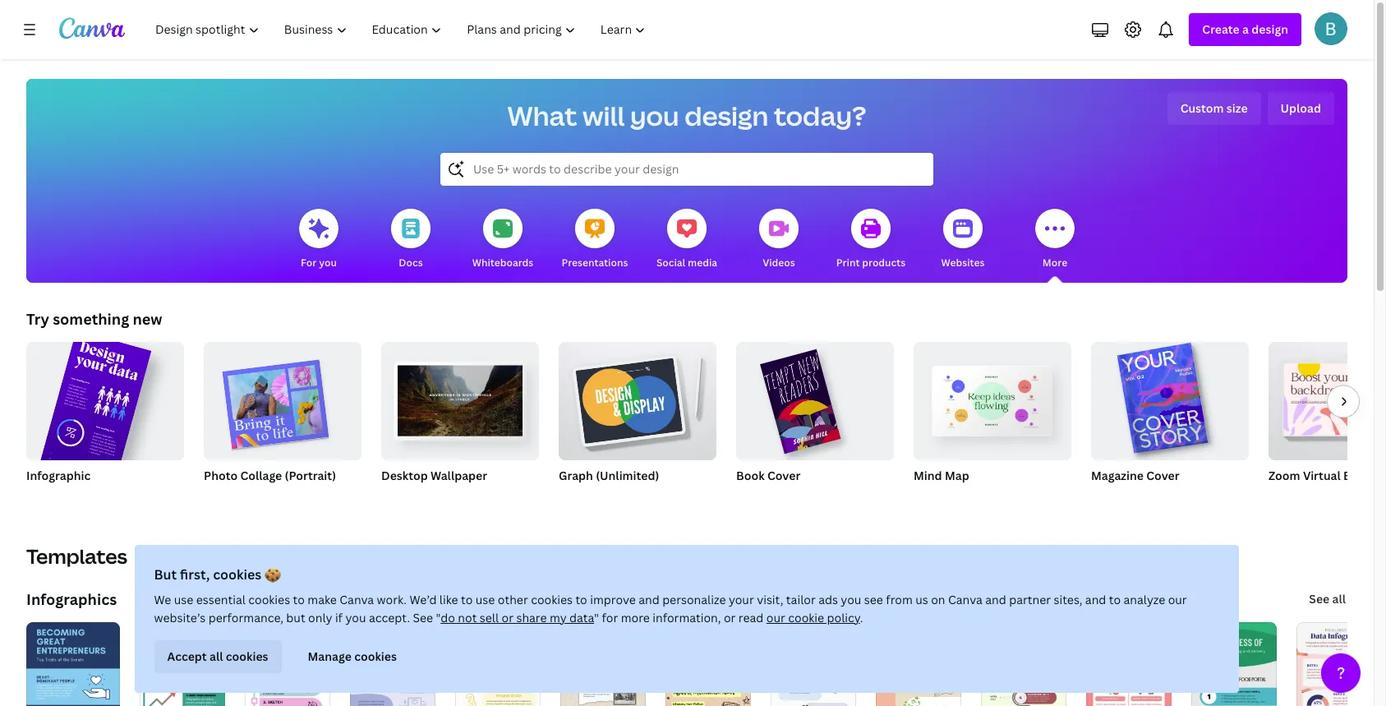 Task type: vqa. For each thing, say whether or not it's contained in the screenshot.
SOME OF THE PASTED IMAGES OR FONTS ARE UNAVAILABLE IN THE CURRENT ACCOUNT, SO YOU MIGHT NEED TO RE-UPLOAD THEM MANUALLY.
no



Task type: describe. For each thing, give the bounding box(es) containing it.
social media button
[[657, 197, 718, 283]]

group for infographic
[[24, 330, 184, 540]]

you right the will
[[630, 98, 679, 133]]

other
[[498, 592, 529, 607]]

share
[[517, 610, 547, 625]]

whiteboards button
[[472, 197, 534, 283]]

more button
[[1036, 197, 1075, 283]]

accept.
[[369, 610, 411, 625]]

infographics link
[[26, 589, 117, 609]]

1 to from the left
[[293, 592, 305, 607]]

cover for magazine cover
[[1147, 468, 1180, 483]]

custom
[[1181, 100, 1224, 116]]

we
[[155, 592, 172, 607]]

desktop wallpaper
[[381, 468, 488, 483]]

cookies up my on the bottom of the page
[[531, 592, 573, 607]]

magazine
[[1092, 468, 1144, 483]]

manage cookies
[[308, 649, 397, 664]]

manage cookies button
[[295, 640, 410, 673]]

top level navigation element
[[145, 13, 660, 46]]

create a design button
[[1190, 13, 1302, 46]]

all for see
[[1333, 591, 1346, 607]]

1 vertical spatial design
[[685, 98, 769, 133]]

like
[[440, 592, 459, 607]]

social
[[657, 256, 686, 270]]

more
[[1043, 256, 1068, 270]]

🍪
[[265, 565, 282, 584]]

" inside we use essential cookies to make canva work. we'd like to use other cookies to improve and personalize your visit, tailor ads you see from us on canva and partner sites, and to analyze our website's performance, but only if you accept. see "
[[436, 610, 441, 625]]

our inside we use essential cookies to make canva work. we'd like to use other cookies to improve and personalize your visit, tailor ads you see from us on canva and partner sites, and to analyze our website's performance, but only if you accept. see "
[[1169, 592, 1188, 607]]

my
[[550, 610, 567, 625]]

infographics
[[26, 589, 117, 609]]

manage
[[308, 649, 352, 664]]

partner
[[1010, 592, 1052, 607]]

today?
[[774, 98, 867, 133]]

cover for book cover
[[768, 468, 801, 483]]

do not sell or share my data " for more information, or read our cookie policy .
[[441, 610, 864, 625]]

policy
[[828, 610, 861, 625]]

group for mind map
[[914, 335, 1072, 460]]

try something new
[[26, 309, 162, 329]]

cookies up "essential"
[[213, 565, 262, 584]]

but first, cookies 🍪
[[155, 565, 282, 584]]

visit,
[[758, 592, 784, 607]]

us
[[916, 592, 929, 607]]

try
[[26, 309, 49, 329]]

infographic group
[[24, 330, 184, 540]]

virtual
[[1303, 468, 1341, 483]]

do not sell or share my data link
[[441, 610, 595, 625]]

print
[[837, 256, 860, 270]]

print products button
[[837, 197, 906, 283]]

what will you design today?
[[508, 98, 867, 133]]

photo collage (portrait)
[[204, 468, 336, 483]]

create
[[1203, 21, 1240, 37]]

photo
[[204, 468, 238, 483]]

products
[[862, 256, 906, 270]]

1 or from the left
[[502, 610, 514, 625]]

1 use from the left
[[174, 592, 194, 607]]

ads
[[819, 592, 839, 607]]

(unlimited)
[[596, 468, 659, 483]]

graph (unlimited)
[[559, 468, 659, 483]]

infographic
[[26, 468, 91, 483]]

photo collage (portrait) group
[[204, 335, 362, 505]]

(portrait)
[[285, 468, 336, 483]]

2 use from the left
[[476, 592, 496, 607]]

accept all cookies
[[168, 649, 269, 664]]

for
[[602, 610, 619, 625]]

our cookie policy link
[[767, 610, 861, 625]]

cookie
[[789, 610, 825, 625]]

websites
[[942, 256, 985, 270]]

1 and from the left
[[639, 592, 660, 607]]

information,
[[653, 610, 722, 625]]

3 and from the left
[[1086, 592, 1107, 607]]

cookies down 🍪
[[249, 592, 291, 607]]

not
[[458, 610, 477, 625]]

cookies inside manage cookies 'button'
[[355, 649, 397, 664]]

presentations
[[562, 256, 628, 270]]

from
[[887, 592, 913, 607]]

for you button
[[299, 197, 339, 283]]

analyze
[[1124, 592, 1166, 607]]

sites,
[[1055, 592, 1083, 607]]

zoom
[[1269, 468, 1301, 483]]

we use essential cookies to make canva work. we'd like to use other cookies to improve and personalize your visit, tailor ads you see from us on canva and partner sites, and to analyze our website's performance, but only if you accept. see "
[[155, 592, 1188, 625]]

desktop
[[381, 468, 428, 483]]

group for magazine cover
[[1092, 335, 1249, 460]]

see inside see all link
[[1310, 591, 1330, 607]]

but
[[155, 565, 177, 584]]

essential
[[197, 592, 246, 607]]

make
[[308, 592, 337, 607]]

cookies inside accept all cookies "button"
[[226, 649, 269, 664]]

do
[[441, 610, 456, 625]]

websites button
[[942, 197, 985, 283]]

3 to from the left
[[576, 592, 588, 607]]

group for book cover
[[736, 335, 894, 460]]

tailor
[[787, 592, 816, 607]]

but first, cookies 🍪 dialog
[[135, 545, 1239, 693]]

data
[[570, 610, 595, 625]]

templates
[[26, 542, 127, 570]]

2 canva from the left
[[949, 592, 983, 607]]



Task type: locate. For each thing, give the bounding box(es) containing it.
group
[[24, 330, 184, 540], [204, 335, 362, 460], [381, 335, 539, 460], [559, 335, 717, 460], [736, 335, 894, 460], [914, 335, 1072, 460], [1092, 335, 1249, 460], [1269, 342, 1387, 460]]

1 horizontal spatial our
[[1169, 592, 1188, 607]]

use up sell
[[476, 592, 496, 607]]

1 horizontal spatial or
[[724, 610, 736, 625]]

for you
[[301, 256, 337, 270]]

graph
[[559, 468, 593, 483]]

0 horizontal spatial design
[[685, 98, 769, 133]]

2 and from the left
[[986, 592, 1007, 607]]

cookies down performance, at bottom
[[226, 649, 269, 664]]

graph (unlimited) group
[[559, 335, 717, 505]]

2 cover from the left
[[1147, 468, 1180, 483]]

0 horizontal spatial canva
[[340, 592, 375, 607]]

design up search search field
[[685, 98, 769, 133]]

zoom virtual backgro
[[1269, 468, 1387, 483]]

presentations button
[[562, 197, 628, 283]]

we'd
[[410, 592, 437, 607]]

all inside "button"
[[210, 649, 224, 664]]

0 vertical spatial design
[[1252, 21, 1289, 37]]

something
[[53, 309, 129, 329]]

docs button
[[391, 197, 431, 283]]

backgro
[[1344, 468, 1387, 483]]

size
[[1227, 100, 1248, 116]]

you up policy
[[842, 592, 862, 607]]

see all link
[[1308, 583, 1348, 616]]

what
[[508, 98, 577, 133]]

" left for
[[595, 610, 600, 625]]

1 canva from the left
[[340, 592, 375, 607]]

read
[[739, 610, 764, 625]]

or right sell
[[502, 610, 514, 625]]

and right sites,
[[1086, 592, 1107, 607]]

0 horizontal spatial all
[[210, 649, 224, 664]]

1 horizontal spatial see
[[1310, 591, 1330, 607]]

zoom virtual background group
[[1269, 342, 1387, 505]]

use
[[174, 592, 194, 607], [476, 592, 496, 607]]

for
[[301, 256, 317, 270]]

cover right magazine at the bottom of the page
[[1147, 468, 1180, 483]]

all
[[1333, 591, 1346, 607], [210, 649, 224, 664]]

0 horizontal spatial see
[[413, 610, 434, 625]]

and
[[639, 592, 660, 607], [986, 592, 1007, 607], [1086, 592, 1107, 607]]

0 vertical spatial see
[[1310, 591, 1330, 607]]

use up website's
[[174, 592, 194, 607]]

cover
[[768, 468, 801, 483], [1147, 468, 1180, 483]]

you right for
[[319, 256, 337, 270]]

cover right book
[[768, 468, 801, 483]]

you inside for you button
[[319, 256, 337, 270]]

whiteboards
[[472, 256, 534, 270]]

group for desktop wallpaper
[[381, 335, 539, 460]]

sell
[[480, 610, 499, 625]]

book cover
[[736, 468, 801, 483]]

on
[[932, 592, 946, 607]]

or left read
[[724, 610, 736, 625]]

but
[[287, 610, 306, 625]]

all for accept
[[210, 649, 224, 664]]

canva up if
[[340, 592, 375, 607]]

1 horizontal spatial "
[[595, 610, 600, 625]]

see all
[[1310, 591, 1346, 607]]

1 horizontal spatial design
[[1252, 21, 1289, 37]]

1 horizontal spatial all
[[1333, 591, 1346, 607]]

1 vertical spatial see
[[413, 610, 434, 625]]

4 to from the left
[[1110, 592, 1122, 607]]

.
[[861, 610, 864, 625]]

1 " from the left
[[436, 610, 441, 625]]

or
[[502, 610, 514, 625], [724, 610, 736, 625]]

brad klo image
[[1315, 12, 1348, 45]]

0 horizontal spatial or
[[502, 610, 514, 625]]

0 horizontal spatial cover
[[768, 468, 801, 483]]

desktop wallpaper group
[[381, 335, 539, 505]]

if
[[336, 610, 343, 625]]

a
[[1243, 21, 1249, 37]]

0 horizontal spatial our
[[767, 610, 786, 625]]

canva
[[340, 592, 375, 607], [949, 592, 983, 607]]

see inside we use essential cookies to make canva work. we'd like to use other cookies to improve and personalize your visit, tailor ads you see from us on canva and partner sites, and to analyze our website's performance, but only if you accept. see "
[[413, 610, 434, 625]]

cookies
[[213, 565, 262, 584], [249, 592, 291, 607], [531, 592, 573, 607], [226, 649, 269, 664], [355, 649, 397, 664]]

group for photo collage (portrait)
[[204, 335, 362, 460]]

to right like
[[462, 592, 473, 607]]

1 horizontal spatial and
[[986, 592, 1007, 607]]

book cover group
[[736, 335, 894, 505]]

group for zoom virtual backgro
[[1269, 342, 1387, 460]]

magazine cover
[[1092, 468, 1180, 483]]

only
[[309, 610, 333, 625]]

to
[[293, 592, 305, 607], [462, 592, 473, 607], [576, 592, 588, 607], [1110, 592, 1122, 607]]

our down visit,
[[767, 610, 786, 625]]

and left partner
[[986, 592, 1007, 607]]

you
[[630, 98, 679, 133], [319, 256, 337, 270], [842, 592, 862, 607], [346, 610, 367, 625]]

improve
[[591, 592, 636, 607]]

to up but
[[293, 592, 305, 607]]

1 cover from the left
[[768, 468, 801, 483]]

1 horizontal spatial use
[[476, 592, 496, 607]]

and up do not sell or share my data " for more information, or read our cookie policy .
[[639, 592, 660, 607]]

canva right on
[[949, 592, 983, 607]]

mind map group
[[914, 335, 1072, 505]]

0 horizontal spatial use
[[174, 592, 194, 607]]

map
[[945, 468, 970, 483]]

0 vertical spatial all
[[1333, 591, 1346, 607]]

2 " from the left
[[595, 610, 600, 625]]

1 horizontal spatial canva
[[949, 592, 983, 607]]

custom size
[[1181, 100, 1248, 116]]

videos
[[763, 256, 795, 270]]

print products
[[837, 256, 906, 270]]

will
[[583, 98, 625, 133]]

cookies down accept.
[[355, 649, 397, 664]]

you right if
[[346, 610, 367, 625]]

personalize
[[663, 592, 727, 607]]

see
[[865, 592, 884, 607]]

2 horizontal spatial and
[[1086, 592, 1107, 607]]

0 horizontal spatial "
[[436, 610, 441, 625]]

accept
[[168, 649, 207, 664]]

1 vertical spatial all
[[210, 649, 224, 664]]

0 horizontal spatial and
[[639, 592, 660, 607]]

to left "analyze" on the right of the page
[[1110, 592, 1122, 607]]

1 horizontal spatial cover
[[1147, 468, 1180, 483]]

design inside dropdown button
[[1252, 21, 1289, 37]]

2 to from the left
[[462, 592, 473, 607]]

0 vertical spatial our
[[1169, 592, 1188, 607]]

media
[[688, 256, 718, 270]]

magazine cover group
[[1092, 335, 1249, 505]]

design
[[1252, 21, 1289, 37], [685, 98, 769, 133]]

book
[[736, 468, 765, 483]]

design right a
[[1252, 21, 1289, 37]]

create a design
[[1203, 21, 1289, 37]]

mind
[[914, 468, 942, 483]]

None search field
[[441, 153, 934, 186]]

to up data
[[576, 592, 588, 607]]

work.
[[377, 592, 407, 607]]

mind map
[[914, 468, 970, 483]]

wallpaper
[[431, 468, 488, 483]]

"
[[436, 610, 441, 625], [595, 610, 600, 625]]

our right "analyze" on the right of the page
[[1169, 592, 1188, 607]]

" down like
[[436, 610, 441, 625]]

your
[[729, 592, 755, 607]]

1 vertical spatial our
[[767, 610, 786, 625]]

2 or from the left
[[724, 610, 736, 625]]

our
[[1169, 592, 1188, 607], [767, 610, 786, 625]]

collage
[[240, 468, 282, 483]]

more
[[622, 610, 650, 625]]

Search search field
[[473, 154, 901, 185]]

docs
[[399, 256, 423, 270]]

see
[[1310, 591, 1330, 607], [413, 610, 434, 625]]



